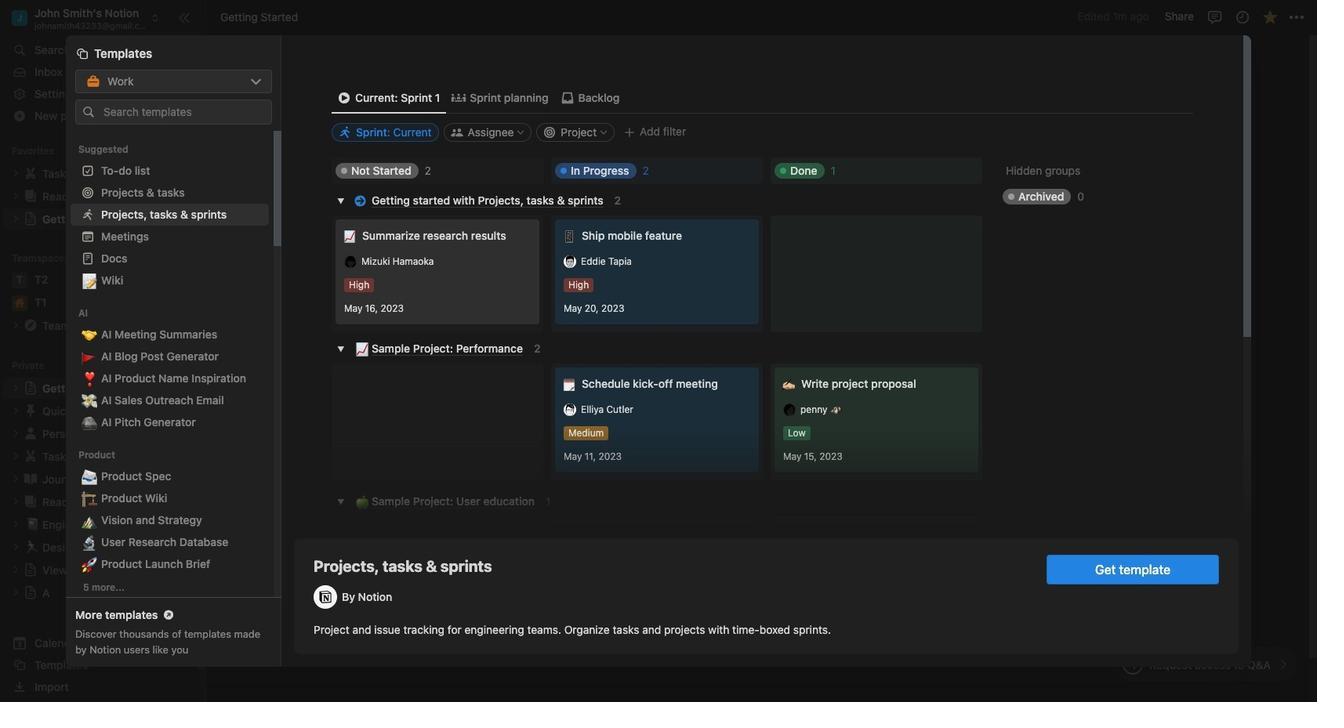Task type: locate. For each thing, give the bounding box(es) containing it.
❣️ image
[[82, 369, 97, 389]]

🚀 image
[[82, 555, 97, 575]]

close sidebar image
[[178, 11, 191, 24]]

📝 image
[[82, 271, 97, 291]]

updates image
[[1235, 9, 1251, 25]]

🏗 image
[[82, 489, 97, 509]]

Search templates text field
[[104, 106, 264, 119]]

add a page image
[[174, 361, 185, 372]]

⛰️ image
[[82, 511, 97, 531]]



Task type: vqa. For each thing, say whether or not it's contained in the screenshot.
😘 image
no



Task type: describe. For each thing, give the bounding box(es) containing it.
💸 image
[[82, 391, 97, 411]]

🚩 image
[[82, 347, 97, 367]]

👋 image
[[482, 170, 498, 191]]

🪨 image
[[82, 413, 97, 433]]

comments image
[[1207, 9, 1223, 25]]

👉 image
[[482, 490, 498, 511]]

📨 image
[[82, 467, 97, 487]]

favorited image
[[1262, 9, 1278, 25]]

🔬 image
[[82, 533, 97, 553]]



